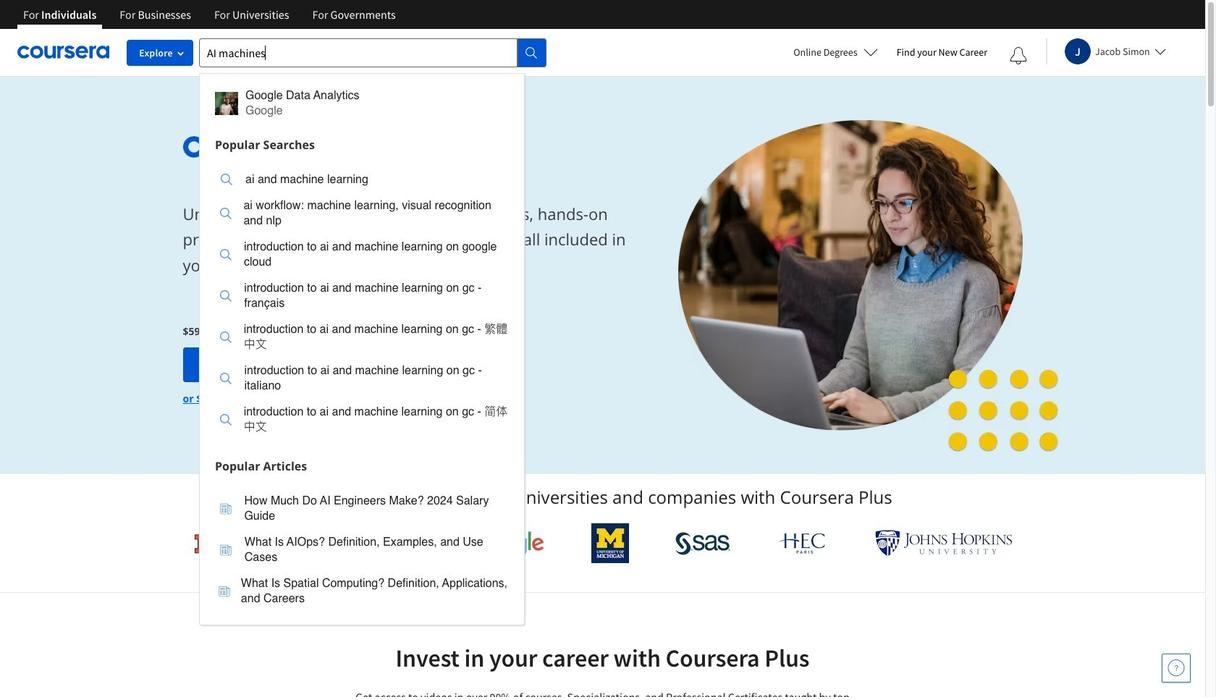Task type: describe. For each thing, give the bounding box(es) containing it.
1 list box from the top
[[200, 158, 524, 453]]

johns hopkins university image
[[875, 530, 1013, 557]]

What do you want to learn? text field
[[199, 38, 518, 67]]

google image
[[467, 530, 545, 557]]

coursera image
[[17, 41, 109, 64]]

sas image
[[676, 532, 731, 555]]

coursera plus image
[[183, 136, 403, 158]]



Task type: vqa. For each thing, say whether or not it's contained in the screenshot.
topmost list box
yes



Task type: locate. For each thing, give the bounding box(es) containing it.
help center image
[[1168, 660, 1185, 677]]

0 vertical spatial list box
[[200, 158, 524, 453]]

suggestion image image
[[215, 92, 238, 115], [221, 174, 232, 185], [220, 207, 232, 219], [220, 249, 232, 260], [220, 290, 232, 302], [220, 331, 232, 343], [220, 373, 232, 384], [220, 414, 232, 425], [220, 503, 232, 515], [220, 544, 232, 556], [219, 585, 230, 597]]

university of illinois at urbana-champaign image
[[193, 532, 306, 555]]

None search field
[[199, 38, 547, 625]]

university of michigan image
[[591, 524, 629, 563]]

2 list box from the top
[[200, 479, 524, 625]]

duke university image
[[353, 530, 420, 553]]

list box
[[200, 158, 524, 453], [200, 479, 524, 625]]

1 vertical spatial list box
[[200, 479, 524, 625]]

banner navigation
[[12, 0, 407, 40]]

autocomplete results list box
[[199, 73, 525, 625]]

hec paris image
[[778, 529, 828, 558]]



